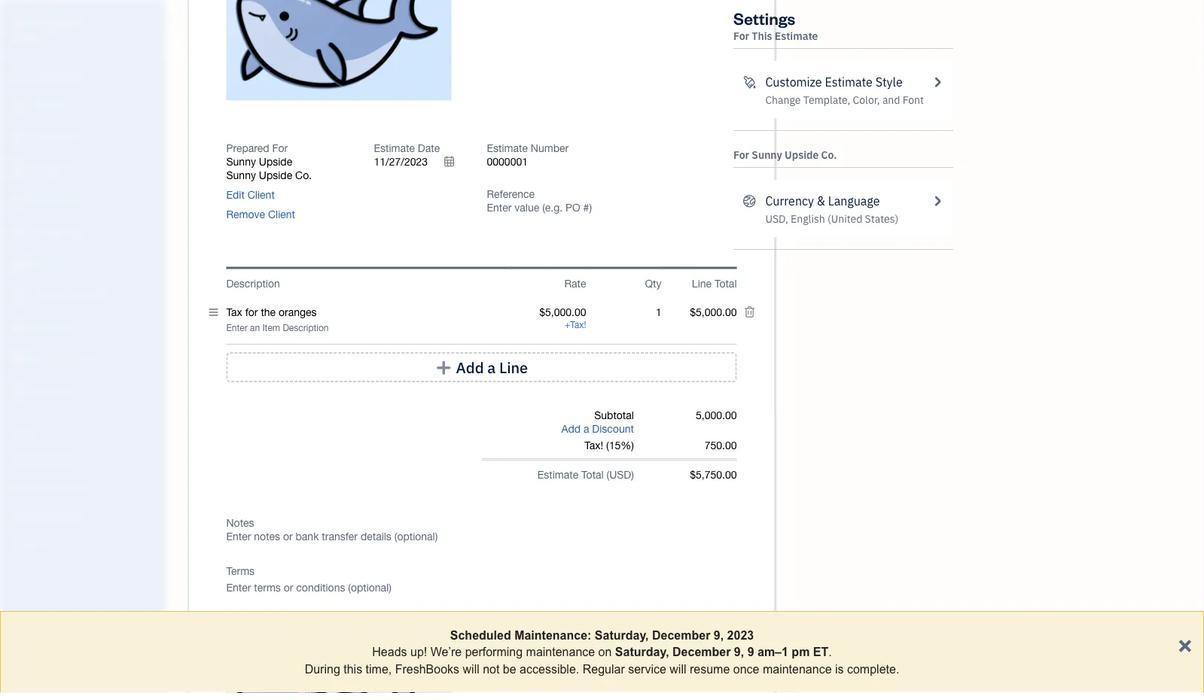 Task type: locate. For each thing, give the bounding box(es) containing it.
1 will from the left
[[463, 663, 480, 676]]

and right items
[[36, 480, 52, 493]]

chart image
[[10, 352, 28, 367]]

report image
[[10, 383, 28, 399]]

tax!
[[570, 320, 586, 331], [585, 440, 604, 453]]

maintenance
[[526, 646, 595, 659], [763, 663, 832, 676]]

estimate up estimate date in mm/dd/yyyy format text field
[[374, 142, 415, 155]]

total up line total (usd) 'text box'
[[715, 278, 737, 290]]

2 will from the left
[[670, 663, 687, 676]]

saturday, up on
[[595, 629, 649, 643]]

color,
[[853, 93, 880, 107]]

line inside button
[[499, 358, 528, 378]]

1 horizontal spatial add
[[562, 424, 581, 436]]

total for line
[[715, 278, 737, 290]]

estimate for estimate date
[[374, 142, 415, 155]]

co. up currency & language
[[822, 148, 837, 162]]

1 vertical spatial settings
[[11, 536, 46, 548]]

a inside button
[[488, 358, 496, 378]]

is
[[835, 663, 844, 676]]

owner
[[12, 30, 42, 42]]

1 horizontal spatial total
[[715, 278, 737, 290]]

0 horizontal spatial will
[[463, 663, 480, 676]]

client right remove
[[268, 208, 295, 221]]

regular
[[583, 663, 625, 676]]

0 vertical spatial add
[[456, 358, 484, 378]]

template,
[[804, 93, 851, 107]]

for inside prepared for sunny upside sunny upside co. edit client remove client
[[272, 142, 288, 155]]

line up line total (usd) 'text box'
[[692, 278, 712, 290]]

bank connections
[[11, 508, 88, 521]]

1 horizontal spatial co.
[[822, 148, 837, 162]]

and down style
[[883, 93, 901, 107]]

estimate right this in the right of the page
[[775, 29, 818, 43]]

1 vertical spatial maintenance
[[763, 663, 832, 676]]

time,
[[366, 663, 392, 676]]

during
[[305, 663, 340, 676]]

for sunny upside co.
[[734, 148, 837, 162]]

0 vertical spatial total
[[715, 278, 737, 290]]

settings inside the settings for this estimate
[[734, 7, 796, 29]]

1 vertical spatial line
[[499, 358, 528, 378]]

0 vertical spatial and
[[883, 93, 901, 107]]

Notes text field
[[226, 531, 737, 544]]

chevronright image
[[931, 73, 945, 91]]

bank connections link
[[4, 502, 161, 528]]

Item Quantity text field
[[640, 306, 662, 319]]

add left 'discount'
[[562, 424, 581, 436]]

and
[[883, 93, 901, 107], [36, 480, 52, 493]]

9, left the 2023
[[714, 629, 724, 643]]

maintenance down maintenance:
[[526, 646, 595, 659]]

will left not
[[463, 663, 480, 676]]

settings down bank
[[11, 536, 46, 548]]

estimate total ( usd )
[[538, 470, 634, 482]]

1 vertical spatial co.
[[295, 169, 312, 182]]

750.00
[[705, 440, 737, 453]]

delete line item image
[[744, 306, 756, 320]]

0 horizontal spatial settings
[[11, 536, 46, 548]]

items and services
[[11, 480, 91, 493]]

1 vertical spatial 9,
[[734, 646, 744, 659]]

english
[[791, 212, 825, 226]]

co.
[[822, 148, 837, 162], [295, 169, 312, 182]]

will right service
[[670, 663, 687, 676]]

1 vertical spatial tax!
[[585, 440, 604, 453]]

line
[[692, 278, 712, 290], [499, 358, 528, 378]]

december
[[652, 629, 711, 643], [673, 646, 731, 659]]

0 vertical spatial a
[[488, 358, 496, 378]]

0 horizontal spatial 9,
[[714, 629, 724, 643]]

tax! down item rate (usd) text box at the left top of the page
[[570, 320, 586, 331]]

total left (
[[582, 470, 604, 482]]

dashboard image
[[10, 67, 28, 82]]

discount
[[592, 424, 634, 436]]

description
[[226, 278, 280, 290]]

states)
[[865, 212, 899, 226]]

language
[[828, 193, 880, 209]]

1 horizontal spatial 9,
[[734, 646, 744, 659]]

oranges
[[40, 14, 83, 28]]

0 horizontal spatial maintenance
[[526, 646, 595, 659]]

estimate up change template, color, and font
[[825, 74, 873, 90]]

add a line
[[456, 358, 528, 378]]

$5,750.00
[[690, 470, 737, 482]]

0 horizontal spatial co.
[[295, 169, 312, 182]]

1 horizontal spatial maintenance
[[763, 663, 832, 676]]

1 vertical spatial total
[[582, 470, 604, 482]]

1 horizontal spatial a
[[584, 424, 589, 436]]

client up remove client button
[[248, 189, 275, 201]]

line right plus image
[[499, 358, 528, 378]]

currency & language
[[766, 193, 880, 209]]

settings for settings for this estimate
[[734, 7, 796, 29]]

co. up remove client button
[[295, 169, 312, 182]]

settings up this in the right of the page
[[734, 7, 796, 29]]

am–1
[[758, 646, 789, 659]]

9, left 9
[[734, 646, 744, 659]]

will
[[463, 663, 480, 676], [670, 663, 687, 676]]

0 horizontal spatial total
[[582, 470, 604, 482]]

&
[[817, 193, 826, 209]]

Line Total (USD) text field
[[690, 306, 737, 319]]

for for settings
[[734, 29, 750, 43]]

on
[[599, 646, 612, 659]]

maintenance down pm
[[763, 663, 832, 676]]

1 horizontal spatial line
[[692, 278, 712, 290]]

team members link
[[4, 446, 161, 472]]

upside
[[785, 148, 819, 162], [259, 156, 292, 168], [259, 169, 292, 182]]

1 horizontal spatial will
[[670, 663, 687, 676]]

Reference Number text field
[[487, 202, 593, 215]]

0 vertical spatial maintenance
[[526, 646, 595, 659]]

Terms text field
[[226, 582, 737, 596]]

1 vertical spatial a
[[584, 424, 589, 436]]

remove client button
[[226, 208, 295, 222]]

service
[[628, 663, 667, 676]]

0 horizontal spatial a
[[488, 358, 496, 378]]

for left this in the right of the page
[[734, 29, 750, 43]]

sunny down prepared
[[226, 156, 256, 168]]

scheduled
[[450, 629, 511, 643]]

1 vertical spatial client
[[268, 208, 295, 221]]

heads
[[372, 646, 407, 659]]

sunny up the currencyandlanguage icon
[[752, 148, 783, 162]]

0 vertical spatial settings
[[734, 7, 796, 29]]

customize
[[766, 74, 822, 90]]

Enter an Item Description text field
[[226, 323, 511, 335]]

1 vertical spatial saturday,
[[615, 646, 669, 659]]

saturday,
[[595, 629, 649, 643], [615, 646, 669, 659]]

for inside the settings for this estimate
[[734, 29, 750, 43]]

settings inside 'main' element
[[11, 536, 46, 548]]

ruby oranges owner
[[12, 14, 83, 42]]

usd
[[610, 470, 631, 482]]

0 horizontal spatial and
[[36, 480, 52, 493]]

and inside 'link'
[[36, 480, 52, 493]]

prepared
[[226, 142, 269, 155]]

1 vertical spatial and
[[36, 480, 52, 493]]

connections
[[35, 508, 88, 521]]

settings for this estimate
[[734, 7, 818, 43]]

bars image
[[209, 306, 218, 320]]

1 horizontal spatial and
[[883, 93, 901, 107]]

1 vertical spatial add
[[562, 424, 581, 436]]

project image
[[10, 257, 28, 272]]

a left 'discount'
[[584, 424, 589, 436]]

performing
[[465, 646, 523, 659]]

for
[[734, 29, 750, 43], [272, 142, 288, 155], [734, 148, 750, 162]]

for right prepared
[[272, 142, 288, 155]]

co. inside prepared for sunny upside sunny upside co. edit client remove client
[[295, 169, 312, 182]]

(united
[[828, 212, 863, 226]]

remove
[[226, 208, 265, 221]]

client image
[[10, 99, 28, 114]]

total
[[715, 278, 737, 290], [582, 470, 604, 482]]

tax! down add a discount 'button'
[[585, 440, 604, 453]]

add inside button
[[456, 358, 484, 378]]

usd, english (united states)
[[766, 212, 899, 226]]

sunny
[[752, 148, 783, 162], [226, 156, 256, 168], [226, 169, 256, 182]]

1 horizontal spatial settings
[[734, 7, 796, 29]]

not
[[483, 663, 500, 676]]

saturday, up service
[[615, 646, 669, 659]]

estimate left (
[[538, 470, 579, 482]]

add right plus image
[[456, 358, 484, 378]]

0 vertical spatial december
[[652, 629, 711, 643]]

prepared for sunny upside sunny upside co. edit client remove client
[[226, 142, 312, 221]]

a right plus image
[[488, 358, 496, 378]]

estimate up enter an estimate # text box
[[487, 142, 528, 155]]

0 horizontal spatial add
[[456, 358, 484, 378]]

(
[[607, 470, 610, 482]]

freshbooks
[[395, 663, 460, 676]]

estimate inside the settings for this estimate
[[775, 29, 818, 43]]

edit client button
[[226, 189, 275, 202]]

estimate
[[775, 29, 818, 43], [825, 74, 873, 90], [374, 142, 415, 155], [487, 142, 528, 155], [538, 470, 579, 482]]

0 horizontal spatial line
[[499, 358, 528, 378]]

0 vertical spatial line
[[692, 278, 712, 290]]

image
[[343, 24, 376, 39]]



Task type: vqa. For each thing, say whether or not it's contained in the screenshot.
payment image at the left of the page
yes



Task type: describe. For each thing, give the bounding box(es) containing it.
once
[[734, 663, 760, 676]]

add inside 'subtotal add a discount tax! (15%)'
[[562, 424, 581, 436]]

upside down prepared
[[259, 156, 292, 168]]

this
[[752, 29, 773, 43]]

up!
[[411, 646, 427, 659]]

et
[[813, 646, 829, 659]]

we're
[[431, 646, 462, 659]]

invoice image
[[10, 162, 28, 177]]

for up the currencyandlanguage icon
[[734, 148, 750, 162]]

1 vertical spatial december
[[673, 646, 731, 659]]

+
[[565, 320, 570, 331]]

apps link
[[4, 418, 161, 444]]

0 vertical spatial tax!
[[570, 320, 586, 331]]

subtotal
[[595, 410, 634, 422]]

team
[[11, 452, 35, 465]]

date
[[418, 142, 440, 155]]

subtotal add a discount tax! (15%)
[[562, 410, 634, 453]]

number
[[531, 142, 569, 155]]

estimate for estimate total ( usd )
[[538, 470, 579, 482]]

2023
[[727, 629, 754, 643]]

.
[[829, 646, 832, 659]]

font
[[903, 93, 924, 107]]

(15%)
[[606, 440, 634, 453]]

sunny up edit
[[226, 169, 256, 182]]

paintbrush image
[[743, 73, 757, 91]]

this
[[344, 663, 362, 676]]

edit
[[226, 189, 245, 201]]

pm
[[792, 646, 810, 659]]

plus image
[[435, 361, 453, 376]]

expense image
[[10, 225, 28, 240]]

a inside 'subtotal add a discount tax! (15%)'
[[584, 424, 589, 436]]

ruby
[[12, 14, 38, 28]]

add a line button
[[226, 353, 737, 383]]

estimate for estimate number
[[487, 142, 528, 155]]

qty
[[645, 278, 662, 290]]

Estimate date in MM/DD/YYYY format text field
[[374, 156, 464, 169]]

currencyandlanguage image
[[743, 192, 757, 210]]

+ tax!
[[565, 320, 586, 331]]

change template, color, and font
[[766, 93, 924, 107]]

items and services link
[[4, 474, 161, 500]]

services
[[54, 480, 91, 493]]

customize estimate style
[[766, 74, 903, 90]]

timer image
[[10, 289, 28, 304]]

money image
[[10, 320, 28, 335]]

add a discount button
[[562, 423, 634, 437]]

)
[[631, 470, 634, 482]]

currency
[[766, 193, 814, 209]]

payment image
[[10, 194, 28, 209]]

tax! inside 'subtotal add a discount tax! (15%)'
[[585, 440, 604, 453]]

scheduled maintenance: saturday, december 9, 2023 heads up! we're performing maintenance on saturday, december 9, 9 am–1 pm et . during this time, freshbooks will not be accessible. regular service will resume once maintenance is complete.
[[305, 629, 900, 676]]

items
[[11, 480, 35, 493]]

upside up currency at the top
[[785, 148, 819, 162]]

Enter an Item Name text field
[[226, 306, 511, 320]]

terms
[[226, 566, 255, 578]]

notes
[[226, 518, 254, 530]]

total for estimate
[[582, 470, 604, 482]]

Item Rate (USD) text field
[[539, 306, 586, 319]]

Enter an Estimate # text field
[[487, 156, 528, 169]]

team members
[[11, 452, 77, 465]]

for for prepared
[[272, 142, 288, 155]]

accessible.
[[520, 663, 580, 676]]

× button
[[1178, 631, 1193, 659]]

members
[[37, 452, 77, 465]]

0 vertical spatial co.
[[822, 148, 837, 162]]

× dialog
[[0, 612, 1205, 694]]

×
[[1178, 631, 1193, 659]]

apps
[[11, 425, 34, 437]]

0 vertical spatial client
[[248, 189, 275, 201]]

resume
[[690, 663, 730, 676]]

estimate image
[[10, 130, 28, 145]]

reference
[[487, 188, 535, 201]]

change
[[766, 93, 801, 107]]

upside up edit client button
[[259, 169, 292, 182]]

usd,
[[766, 212, 789, 226]]

rate
[[565, 278, 586, 290]]

settings link
[[4, 530, 161, 556]]

main element
[[0, 0, 203, 694]]

settings for settings
[[11, 536, 46, 548]]

bank
[[11, 508, 33, 521]]

estimate number
[[487, 142, 569, 155]]

0 vertical spatial saturday,
[[595, 629, 649, 643]]

maintenance:
[[515, 629, 592, 643]]

line total
[[692, 278, 737, 290]]

complete.
[[848, 663, 900, 676]]

0 vertical spatial 9,
[[714, 629, 724, 643]]

chevronright image
[[931, 192, 945, 210]]

be
[[503, 663, 517, 676]]

style
[[876, 74, 903, 90]]

delete
[[304, 24, 340, 39]]

delete image
[[304, 24, 376, 39]]

estimate date
[[374, 142, 440, 155]]

5,000.00
[[696, 410, 737, 422]]

9
[[748, 646, 755, 659]]



